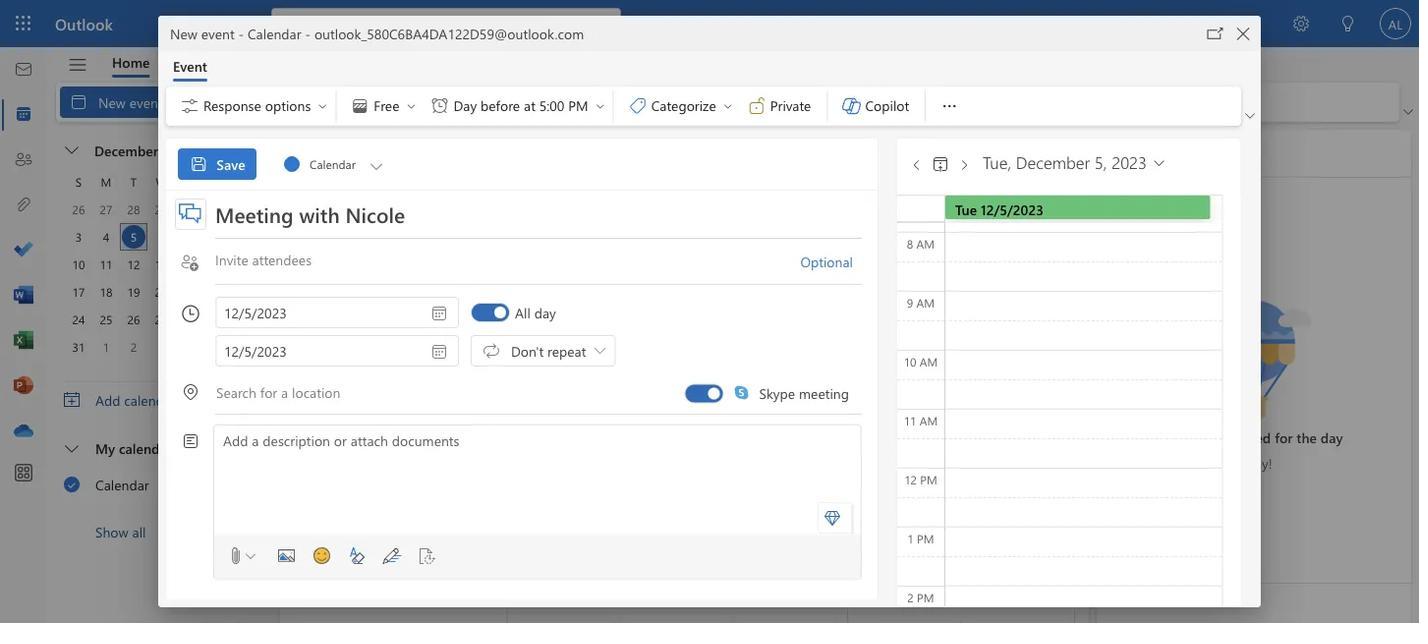 Task type: describe. For each thing, give the bounding box(es) containing it.
pm inside the  day before at 5:00 pm 
[[569, 97, 589, 115]]

attach
[[351, 432, 388, 450]]

more apps image
[[14, 464, 33, 484]]

all day image
[[495, 307, 506, 318]]

2 horizontal spatial 26
[[317, 211, 332, 230]]

repeat
[[548, 342, 586, 360]]

 button
[[925, 146, 957, 178]]

left-rail-appbar navigation
[[4, 47, 43, 454]]

0 vertical spatial 29 button
[[149, 198, 173, 221]]

planned
[[1221, 429, 1272, 447]]

1 vertical spatial dec
[[856, 211, 880, 230]]

all
[[132, 523, 146, 541]]

 button
[[818, 502, 853, 534]]

event
[[201, 24, 235, 42]]

 button
[[412, 541, 443, 572]]

12 pm
[[905, 472, 938, 488]]

show all
[[95, 523, 146, 541]]


[[210, 145, 222, 156]]

nothing planned for the day enjoy!
[[1165, 429, 1344, 472]]

december 2023 button
[[85, 137, 203, 164]]

 inside  response options 
[[317, 100, 329, 112]]

1 vertical spatial 27 button
[[149, 308, 173, 331]]

12 button
[[122, 253, 146, 276]]


[[181, 303, 201, 322]]

2 horizontal spatial 9
[[970, 283, 977, 302]]

11 button
[[94, 253, 118, 276]]

2 horizontal spatial 29
[[856, 499, 871, 517]]

december inside 'document'
[[1017, 151, 1091, 173]]

monday
[[402, 185, 444, 201]]

 work week
[[295, 92, 386, 112]]

agenda view section
[[1097, 130, 1412, 623]]

am for 11 am
[[920, 413, 938, 429]]

 inside button
[[367, 156, 386, 176]]

today
[[313, 144, 350, 162]]

1 horizontal spatial 5 button
[[205, 335, 228, 359]]

18 button
[[94, 280, 118, 304]]

17 inside button
[[72, 284, 85, 300]]

saturday
[[970, 185, 1015, 201]]

1 vertical spatial 26 button
[[122, 308, 146, 331]]

nothing
[[1165, 429, 1217, 447]]

18 inside button
[[100, 284, 113, 300]]

1 vertical spatial 28
[[182, 312, 195, 327]]

1 vertical spatial 12
[[515, 355, 530, 373]]

1 vertical spatial 23
[[970, 427, 985, 445]]

1 vertical spatial 6 button
[[232, 335, 256, 359]]

files image
[[14, 196, 33, 215]]

tue, for tue, dec 5
[[1113, 142, 1144, 165]]

private
[[771, 97, 812, 115]]

0 horizontal spatial 6 button
[[149, 225, 173, 249]]

7 inside button
[[186, 229, 192, 245]]

f
[[213, 174, 219, 190]]

0 horizontal spatial 2 button
[[122, 335, 146, 359]]

saturday element
[[230, 168, 258, 196]]

calendars
[[119, 439, 178, 457]]

application containing tue, dec 5
[[0, 0, 1420, 623]]


[[181, 431, 201, 451]]

monday element
[[92, 168, 120, 196]]


[[747, 96, 767, 116]]

0 horizontal spatial 27
[[100, 202, 113, 217]]

options group
[[341, 86, 609, 122]]

20 inside 'button'
[[155, 284, 168, 300]]

 button
[[1242, 106, 1260, 126]]

1 horizontal spatial 27
[[155, 312, 168, 327]]

0 horizontal spatial 28 button
[[122, 198, 146, 221]]

 button
[[930, 86, 970, 126]]

 for end date text box
[[430, 342, 449, 362]]

 button
[[1230, 20, 1258, 47]]

am for 10 am
[[920, 354, 938, 370]]

0 vertical spatial 30 button
[[177, 198, 201, 221]]

21
[[743, 427, 757, 445]]

13
[[155, 257, 168, 272]]

26 for the topmost 26 button
[[72, 202, 85, 217]]


[[940, 96, 960, 116]]

my
[[95, 439, 115, 457]]

 save
[[189, 154, 246, 174]]

pm for 1 pm
[[918, 531, 935, 547]]

copilot button
[[832, 90, 922, 122]]

1 vertical spatial 11
[[402, 355, 417, 373]]

event button
[[158, 51, 222, 81]]


[[931, 154, 951, 174]]

sunday
[[288, 185, 326, 201]]


[[777, 92, 797, 112]]

1 horizontal spatial 29 button
[[205, 308, 228, 331]]

0 vertical spatial 1 button
[[205, 198, 228, 221]]

people image
[[14, 150, 33, 170]]

Start date text field
[[216, 298, 458, 327]]

Add a description or attach documents, press Alt+F10 to exit text field
[[223, 432, 853, 502]]

new group
[[60, 83, 666, 122]]

4 inside button
[[103, 229, 109, 245]]

2 vertical spatial 4
[[743, 571, 750, 589]]


[[910, 157, 925, 172]]

1 horizontal spatial 8
[[856, 283, 864, 302]]

1 vertical spatial 22
[[856, 427, 871, 445]]

8 inside button
[[213, 229, 220, 245]]

today button
[[292, 138, 371, 169]]

10 button
[[67, 253, 90, 276]]

0 vertical spatial 26 button
[[67, 198, 90, 221]]

1 horizontal spatial 28 button
[[177, 308, 201, 331]]

free
[[374, 97, 400, 115]]

10 am
[[904, 354, 938, 370]]

friday element
[[203, 168, 230, 196]]

1 vertical spatial calendar
[[95, 476, 149, 494]]

9 am
[[907, 295, 935, 311]]

new event - calendar - outlook_580c6ba4da122d59@outlook.com
[[170, 24, 584, 42]]

29 for the top 29 button
[[155, 202, 168, 217]]

13 button
[[149, 253, 173, 276]]

1 vertical spatial 17
[[288, 427, 303, 445]]

16 button
[[232, 253, 256, 276]]

 day before at 5:00 pm 
[[430, 96, 606, 116]]

home button
[[97, 47, 165, 78]]

tab list containing home
[[97, 47, 283, 78]]

tue, for tue, december 5, 2023 
[[983, 151, 1012, 173]]

8 am
[[907, 236, 935, 252]]

 for  popup button
[[1246, 111, 1256, 121]]

1 horizontal spatial 30 button
[[232, 308, 256, 331]]

tue, december 5, 2023 document
[[0, 0, 1420, 623]]

2023 inside 'document'
[[1112, 151, 1148, 173]]

 response options 
[[180, 96, 329, 116]]

word image
[[14, 286, 33, 306]]

insert pictures inline image
[[270, 541, 302, 572]]

tags group
[[618, 86, 823, 122]]

show formatting options image
[[341, 541, 373, 572]]

2 horizontal spatial 27
[[402, 211, 417, 230]]

5 inside cell
[[130, 229, 137, 245]]

documents
[[392, 432, 460, 450]]

16
[[237, 257, 250, 272]]


[[238, 145, 250, 156]]

week
[[355, 93, 386, 111]]

31 button
[[67, 335, 90, 359]]

at
[[524, 97, 536, 115]]

w
[[156, 174, 167, 190]]

don't repeat
[[511, 342, 586, 360]]

1 horizontal spatial 31
[[288, 571, 303, 589]]

share
[[801, 93, 835, 111]]

Repeat: field
[[505, 341, 614, 362]]

week
[[431, 93, 465, 111]]

1 inside tue, december 5, 2023 'document'
[[908, 531, 914, 547]]

1 - from the left
[[238, 24, 244, 42]]

editor image
[[377, 541, 408, 572]]

none field containing 
[[282, 148, 387, 180]]

for
[[1275, 429, 1294, 447]]

view button
[[165, 47, 224, 78]]

1 horizontal spatial 10
[[288, 355, 303, 373]]

1 horizontal spatial 7
[[743, 283, 750, 302]]

m
[[101, 174, 111, 190]]

outlook banner
[[0, 0, 1420, 47]]


[[282, 154, 302, 174]]


[[482, 341, 501, 361]]

options
[[265, 97, 311, 115]]

 share
[[777, 92, 835, 112]]

description
[[263, 432, 330, 450]]

14
[[182, 257, 195, 272]]

 inside  categorize 
[[722, 100, 734, 112]]

tuesday element
[[120, 168, 147, 196]]

14 button
[[177, 253, 201, 276]]

december inside button
[[94, 141, 158, 159]]

1 vertical spatial 3 button
[[149, 335, 173, 359]]

2 vertical spatial 
[[65, 442, 79, 456]]

add calendar
[[95, 391, 176, 409]]



Task type: locate. For each thing, give the bounding box(es) containing it.
the
[[1297, 429, 1318, 447]]


[[317, 100, 329, 112], [406, 100, 417, 112], [595, 100, 606, 112], [722, 100, 734, 112], [1151, 154, 1168, 170], [367, 156, 386, 176]]

2 horizontal spatial 12
[[905, 472, 917, 488]]

tue, inside 'document'
[[983, 151, 1012, 173]]

1 horizontal spatial 6 button
[[232, 335, 256, 359]]

29 button down wednesday element
[[149, 198, 173, 221]]

25 button
[[94, 308, 118, 331]]

enjoy!
[[1236, 454, 1273, 472]]

day inside nothing planned for the day enjoy!
[[1321, 429, 1344, 447]]

27 down 20 'button'
[[155, 312, 168, 327]]

29 button right the 
[[205, 308, 228, 331]]

9 inside 'button'
[[241, 229, 247, 245]]

0 horizontal spatial 27 button
[[94, 198, 118, 221]]

t for tuesday element
[[131, 174, 137, 190]]

1 t from the left
[[131, 174, 137, 190]]

0 horizontal spatial 3 button
[[67, 225, 90, 249]]

11 up search for a location field
[[402, 355, 417, 373]]

Select a calendar text field
[[302, 148, 366, 180]]

 left all day icon
[[430, 304, 449, 323]]

12 left '13'
[[127, 257, 140, 272]]

am up 12 pm
[[920, 413, 938, 429]]

0 horizontal spatial december
[[94, 141, 158, 159]]

optional button
[[792, 246, 862, 277]]

1 vertical spatial 
[[65, 144, 79, 157]]

 button
[[58, 48, 97, 82]]

onedrive image
[[14, 422, 33, 441]]

31 inside button
[[72, 339, 85, 355]]

 button
[[957, 146, 972, 178]]

skype meeting image
[[708, 388, 720, 400]]

list box containing my calendars
[[48, 430, 272, 550]]

jan
[[402, 571, 421, 589]]

 week
[[408, 92, 465, 112]]

9 up 16
[[241, 229, 247, 245]]

7
[[186, 229, 192, 245], [743, 283, 750, 302]]

5 button down 22 button
[[205, 335, 228, 359]]

0 vertical spatial 3 button
[[67, 225, 90, 249]]

28 button
[[122, 198, 146, 221], [177, 308, 201, 331]]

am for 9 am
[[917, 295, 935, 311]]

s for 'sunday' element at the left top of page
[[76, 174, 82, 190]]

- right event
[[238, 24, 244, 42]]

t for thursday 'element'
[[186, 174, 192, 190]]

8 inside tue, december 5, 2023 'document'
[[907, 236, 914, 252]]

2 button up 9 'button'
[[232, 198, 256, 221]]

1 vertical spatial 20
[[629, 427, 644, 445]]

 right 5,
[[1151, 154, 1168, 170]]

1 horizontal spatial 1 button
[[205, 198, 228, 221]]

3
[[75, 229, 82, 245], [288, 283, 296, 302], [158, 339, 164, 355], [629, 571, 636, 589]]

am up the 9 am on the top
[[917, 236, 935, 252]]

day right all
[[535, 303, 556, 322]]

response
[[204, 97, 261, 115]]

26 down 19 button
[[127, 312, 140, 327]]

12 right ''
[[515, 355, 530, 373]]

Add details for the event text field
[[215, 191, 862, 238]]

0 horizontal spatial 12
[[127, 257, 140, 272]]

t right m
[[131, 174, 137, 190]]

tue, inside agenda view "section"
[[1113, 142, 1144, 165]]

list box inside application
[[48, 430, 272, 550]]

application
[[0, 0, 1420, 623]]

0 vertical spatial 18
[[100, 284, 113, 300]]

2 up add calendar
[[131, 339, 137, 355]]

5 inside agenda view "section"
[[1182, 142, 1191, 165]]

22 button
[[205, 280, 228, 304]]

2 vertical spatial 11
[[904, 413, 917, 429]]

8 left 9 'button'
[[213, 229, 220, 245]]

 inside tue, december 5, 2023 
[[1151, 154, 1168, 170]]

0 horizontal spatial dec
[[856, 211, 880, 230]]

add inside text field
[[223, 432, 248, 450]]

2 button up add calendar
[[122, 335, 146, 359]]

t inside 'element'
[[186, 174, 192, 190]]

24 button
[[67, 308, 90, 331]]

2 t from the left
[[186, 174, 192, 190]]

 inside dropdown button
[[65, 144, 79, 157]]

1 horizontal spatial -
[[305, 24, 311, 42]]

day right the
[[1321, 429, 1344, 447]]

t down 
[[186, 174, 192, 190]]

0 horizontal spatial 26 button
[[67, 198, 90, 221]]

calendar down my calendars
[[95, 476, 149, 494]]

1 horizontal spatial 9
[[907, 295, 914, 311]]

0 vertical spatial 
[[1246, 111, 1256, 121]]

12 inside tue, december 5, 2023 'document'
[[905, 472, 917, 488]]

28 down 14
[[182, 312, 195, 327]]

add left a
[[223, 432, 248, 450]]

tue 12/5/2023
[[956, 200, 1044, 219]]

12 up 1 pm
[[905, 472, 917, 488]]

calendar
[[248, 24, 301, 42], [95, 476, 149, 494]]

31 down 24 button
[[72, 339, 85, 355]]

8 up the 9 am on the top
[[907, 236, 914, 252]]

11 inside tue, december 5, 2023 'document'
[[904, 413, 917, 429]]

11 up 12 pm
[[904, 413, 917, 429]]


[[64, 392, 80, 408]]


[[856, 92, 876, 112]]

cell
[[175, 278, 203, 306]]

-
[[238, 24, 244, 42], [305, 24, 311, 42]]

1 vertical spatial 29
[[210, 312, 223, 327]]

1 vertical spatial 
[[430, 304, 449, 323]]

1 button right the "31" button
[[94, 335, 118, 359]]

0 horizontal spatial 20
[[155, 284, 168, 300]]

 month
[[487, 92, 551, 112]]

0 horizontal spatial t
[[131, 174, 137, 190]]

1 horizontal spatial 18
[[402, 427, 417, 445]]

27 down monday
[[402, 211, 417, 230]]

december left 5,
[[1017, 151, 1091, 173]]

powerpoint image
[[14, 377, 33, 396]]

10 down start date text field on the left of the page
[[288, 355, 303, 373]]

2 up 9 'button'
[[241, 202, 247, 217]]

meeting
[[799, 384, 850, 402]]

event
[[173, 57, 207, 75]]

5,
[[1095, 151, 1108, 173]]

2
[[241, 202, 247, 217], [970, 211, 977, 230], [131, 339, 137, 355], [515, 571, 523, 589], [908, 590, 914, 606]]

0 vertical spatial 31
[[72, 339, 85, 355]]

excel image
[[14, 331, 33, 351]]

0 vertical spatial 
[[487, 92, 506, 112]]

1 horizontal spatial 20
[[629, 427, 644, 445]]

day
[[535, 303, 556, 322], [1321, 429, 1344, 447]]

1 vertical spatial add
[[223, 432, 248, 450]]

11 inside button
[[100, 257, 113, 272]]

all day
[[515, 303, 556, 322]]

share group
[[767, 83, 920, 118]]

Invite attendees text field
[[215, 250, 788, 273]]

 button
[[1105, 588, 1137, 619]]

 right day
[[487, 92, 506, 112]]

1 up 8 button
[[213, 202, 220, 217]]

11 am
[[904, 413, 938, 429]]

0 vertical spatial 28
[[127, 202, 140, 217]]

18
[[100, 284, 113, 300], [402, 427, 417, 445]]

26 down 'sunday' element at the left top of page
[[72, 202, 85, 217]]

 private
[[747, 96, 812, 116]]

30
[[182, 202, 195, 217], [237, 312, 250, 327], [970, 499, 985, 517]]

1 down "friday"
[[883, 211, 891, 230]]

 button
[[1203, 20, 1230, 47]]

2023 up thursday 'element'
[[162, 141, 193, 159]]

my calendars
[[95, 439, 178, 457]]

2 down 1 pm
[[908, 590, 914, 606]]


[[977, 15, 993, 30]]

thursday element
[[175, 168, 203, 196]]

friday
[[856, 185, 887, 201]]

0 horizontal spatial tue,
[[983, 151, 1012, 173]]

1 horizontal spatial 30
[[237, 312, 250, 327]]

0 horizontal spatial s
[[76, 174, 82, 190]]

0 horizontal spatial 28
[[127, 202, 140, 217]]

december up tuesday element
[[94, 141, 158, 159]]

1 button up 8 button
[[205, 198, 228, 221]]

6
[[158, 229, 164, 245], [629, 283, 636, 302], [241, 339, 247, 355], [970, 571, 977, 589]]

1 vertical spatial 31
[[288, 571, 303, 589]]

add for add calendar
[[95, 391, 120, 409]]

1 horizontal spatial 3 button
[[149, 335, 173, 359]]


[[1208, 25, 1225, 42]]

22 left 11 am
[[856, 427, 871, 445]]

 up 'sunday' element at the left top of page
[[65, 144, 79, 157]]

27 down monday element
[[100, 202, 113, 217]]

29 for right 29 button
[[210, 312, 223, 327]]

8 down optional button
[[856, 283, 864, 302]]

15 button
[[205, 253, 228, 276]]

1 horizontal spatial 11
[[402, 355, 417, 373]]

 button
[[366, 148, 387, 180]]

17 right a
[[288, 427, 303, 445]]

11 up the 18 button
[[100, 257, 113, 272]]

0 vertical spatial 27 button
[[94, 198, 118, 221]]

1 horizontal spatial 26
[[127, 312, 140, 327]]

2 s from the left
[[241, 174, 247, 190]]

 button
[[230, 137, 258, 164]]

 free 
[[350, 96, 417, 116]]

  
[[910, 154, 972, 174]]

pm right 5:00
[[569, 97, 589, 115]]

0 horizontal spatial 26
[[72, 202, 85, 217]]


[[189, 154, 209, 174]]

2 inside 'document'
[[908, 590, 914, 606]]


[[430, 96, 450, 116]]

categorize
[[652, 97, 717, 115]]

s left m
[[76, 174, 82, 190]]

s inside "element"
[[241, 174, 247, 190]]


[[350, 96, 370, 116]]

 left my
[[65, 442, 79, 456]]

1 horizontal spatial tue,
[[1113, 142, 1144, 165]]

1 horizontal spatial calendar
[[248, 24, 301, 42]]

10 left 11 button
[[72, 257, 85, 272]]

23 right 11 am
[[970, 427, 985, 445]]

Search for a location field
[[215, 376, 681, 407]]

5 button right 4 button
[[122, 225, 146, 249]]

s for saturday "element"
[[241, 174, 247, 190]]

calendar right event
[[248, 24, 301, 42]]

0 horizontal spatial 9
[[241, 229, 247, 245]]

tue
[[956, 200, 978, 219]]

nov 26
[[288, 211, 332, 230]]

 inside new "group"
[[487, 92, 506, 112]]

2 vertical spatial 30
[[970, 499, 985, 517]]

29 right the 
[[210, 312, 223, 327]]

insert emojis and gifs image
[[306, 541, 337, 572]]

9 up 10 am
[[907, 295, 914, 311]]

0 horizontal spatial 18
[[100, 284, 113, 300]]

1 horizontal spatial 29
[[210, 312, 223, 327]]

2 pm
[[908, 590, 935, 606]]

5 cell
[[120, 223, 147, 251]]

1 horizontal spatial s
[[241, 174, 247, 190]]

0 vertical spatial 2 button
[[232, 198, 256, 221]]

1 s from the left
[[76, 174, 82, 190]]

1 vertical spatial 1 button
[[94, 335, 118, 359]]

0 vertical spatial 7
[[186, 229, 192, 245]]

0 vertical spatial 30
[[182, 202, 195, 217]]

0 vertical spatial 12
[[127, 257, 140, 272]]

wednesday element
[[147, 168, 175, 196]]

am down 8 am at right
[[917, 295, 935, 311]]

- up 
[[305, 24, 311, 42]]

 for start date text field on the left of the page
[[430, 304, 449, 323]]

1 horizontal spatial 22
[[856, 427, 871, 445]]

27 button down 20 'button'
[[149, 308, 173, 331]]

show all button
[[48, 514, 272, 550]]

day inside tue, december 5, 2023 'document'
[[535, 303, 556, 322]]

2 horizontal spatial 11
[[904, 413, 917, 429]]

0 horizontal spatial 1 button
[[94, 335, 118, 359]]

sunday element
[[65, 168, 92, 196]]

None field
[[282, 148, 387, 180]]

pm down 11 am
[[921, 472, 938, 488]]

0 horizontal spatial 8
[[213, 229, 220, 245]]

0 vertical spatial day
[[535, 303, 556, 322]]

30 button down 23 button
[[232, 308, 256, 331]]

11
[[100, 257, 113, 272], [402, 355, 417, 373], [904, 413, 917, 429]]

0 vertical spatial 5 button
[[122, 225, 146, 249]]

pm for 12 pm
[[921, 472, 938, 488]]

6 button left 7 button
[[149, 225, 173, 249]]

new
[[170, 24, 198, 42]]

4 button
[[94, 225, 118, 249]]

0 vertical spatial 29
[[155, 202, 168, 217]]

tue, december 5, 2023 dialog
[[0, 0, 1420, 623]]

0 vertical spatial 23
[[237, 284, 250, 300]]

0 horizontal spatial 4
[[103, 229, 109, 245]]

meet
[[1010, 13, 1042, 31]]

0 horizontal spatial 23
[[237, 284, 250, 300]]

26 button down 'sunday' element at the left top of page
[[67, 198, 90, 221]]

9 right the 9 am on the top
[[970, 283, 977, 302]]

19 inside button
[[127, 284, 140, 300]]

1 horizontal spatial 2023
[[1112, 151, 1148, 173]]

or
[[334, 432, 347, 450]]

0 horizontal spatial 30 button
[[177, 198, 201, 221]]

0 horizontal spatial 2023
[[162, 141, 193, 159]]

0 vertical spatial dec
[[1148, 142, 1177, 165]]

 right free
[[406, 100, 417, 112]]

22 inside button
[[210, 284, 223, 300]]

add right 
[[95, 391, 120, 409]]

2 - from the left
[[305, 24, 311, 42]]

31
[[72, 339, 85, 355], [288, 571, 303, 589]]

tuesday
[[515, 185, 556, 201]]


[[487, 92, 506, 112], [430, 304, 449, 323], [430, 342, 449, 362]]

1 right the "jan"
[[425, 571, 432, 589]]

2023 inside button
[[162, 141, 193, 159]]

 left 
[[595, 100, 606, 112]]

26 for bottom 26 button
[[127, 312, 140, 327]]

0 horizontal spatial 31
[[72, 339, 85, 355]]

 right 
[[317, 100, 329, 112]]

pm for 2 pm
[[918, 590, 935, 606]]

1 horizontal spatial add
[[223, 432, 248, 450]]

am down the 9 am on the top
[[920, 354, 938, 370]]

3 button up calendar
[[149, 335, 173, 359]]

add for add a description or attach documents
[[223, 432, 248, 450]]

month
[[510, 93, 551, 111]]

9 inside tue, december 5, 2023 'document'
[[907, 295, 914, 311]]

3 button
[[67, 225, 90, 249], [149, 335, 173, 359]]

2 horizontal spatial 4
[[743, 571, 750, 589]]

27
[[100, 202, 113, 217], [402, 211, 417, 230], [155, 312, 168, 327]]

 inside  free 
[[406, 100, 417, 112]]

calendar inside tue, december 5, 2023 'document'
[[248, 24, 301, 42]]


[[64, 475, 81, 492]]

17 up 24
[[72, 284, 85, 300]]

to do image
[[14, 241, 33, 261]]

 print
[[856, 92, 908, 112]]

30 for topmost 30 button
[[182, 202, 195, 217]]

1 horizontal spatial december
[[1017, 151, 1091, 173]]

28 button down 14
[[177, 308, 201, 331]]

pm up 2 pm
[[918, 531, 935, 547]]

10 inside tue, december 5, 2023 'document'
[[904, 354, 917, 370]]

26 right nov
[[317, 211, 332, 230]]

tue, right 5,
[[1113, 142, 1144, 165]]

dec inside agenda view "section"
[[1148, 142, 1177, 165]]

0 vertical spatial calendar
[[248, 24, 301, 42]]

23
[[237, 284, 250, 300], [970, 427, 985, 445]]

10 inside 'button'
[[72, 257, 85, 272]]

1 horizontal spatial 23
[[970, 427, 985, 445]]

9
[[241, 229, 247, 245], [970, 283, 977, 302], [907, 295, 914, 311]]

2 right  button
[[515, 571, 523, 589]]

5 button inside cell
[[122, 225, 146, 249]]

 for  dropdown button
[[65, 144, 79, 157]]

31 left insert emojis and gifs icon at the left of the page
[[288, 571, 303, 589]]

dec down "friday"
[[856, 211, 880, 230]]

22 down 15
[[210, 284, 223, 300]]

pm down 1 pm
[[918, 590, 935, 606]]


[[1113, 596, 1129, 612]]

1 vertical spatial 19
[[515, 427, 530, 445]]

19 down don't
[[515, 427, 530, 445]]

29 right  button
[[856, 499, 871, 517]]

8 button
[[205, 225, 228, 249]]

print
[[880, 93, 908, 111]]


[[957, 157, 972, 172]]

1 up 2 pm
[[908, 531, 914, 547]]

1 vertical spatial 7
[[743, 283, 750, 302]]

29 down wednesday element
[[155, 202, 168, 217]]

1 horizontal spatial 4
[[402, 283, 409, 302]]

28 up the 5 cell
[[127, 202, 140, 217]]

23 right 22 button
[[237, 284, 250, 300]]

0 vertical spatial 6 button
[[149, 225, 173, 249]]

mail image
[[14, 60, 33, 80]]

 button
[[203, 137, 230, 164]]

 inside popup button
[[1246, 111, 1256, 121]]

skype meeting
[[760, 384, 850, 402]]

 left 
[[722, 100, 734, 112]]

26 button down 19 button
[[122, 308, 146, 331]]

calendar image
[[14, 105, 33, 125]]

6 button down 23 button
[[232, 335, 256, 359]]

am for 8 am
[[917, 236, 935, 252]]

tab list
[[97, 47, 283, 78]]

 inside the  day before at 5:00 pm 
[[595, 100, 606, 112]]

1 vertical spatial 18
[[402, 427, 417, 445]]

12 inside button
[[127, 257, 140, 272]]

5:00
[[540, 97, 565, 115]]

18 down 11 button
[[100, 284, 113, 300]]

30 for right 30 button
[[237, 312, 250, 327]]

1 right the "31" button
[[103, 339, 109, 355]]

 right select a calendar text box
[[367, 156, 386, 176]]

30 button up 7 button
[[177, 198, 201, 221]]

 button
[[57, 137, 88, 164]]

2 down saturday
[[970, 211, 977, 230]]

work
[[319, 93, 351, 111]]

10 down the 9 am on the top
[[904, 354, 917, 370]]

1 vertical spatial 5 button
[[205, 335, 228, 359]]

s down save
[[241, 174, 247, 190]]

1 vertical spatial 4
[[402, 283, 409, 302]]

3 button up 10 'button'
[[67, 225, 90, 249]]

27 button down monday element
[[94, 198, 118, 221]]

list box
[[48, 430, 272, 550]]

23 inside button
[[237, 284, 250, 300]]

12/5/2023
[[981, 200, 1044, 219]]

1 horizontal spatial 2 button
[[232, 198, 256, 221]]

0 horizontal spatial -
[[238, 24, 244, 42]]

End date text field
[[216, 336, 458, 366]]

2 vertical spatial 29
[[856, 499, 871, 517]]

4
[[103, 229, 109, 245], [402, 283, 409, 302], [743, 571, 750, 589]]

2 horizontal spatial 30
[[970, 499, 985, 517]]



Task type: vqa. For each thing, say whether or not it's contained in the screenshot.
the 23 to the top
yes



